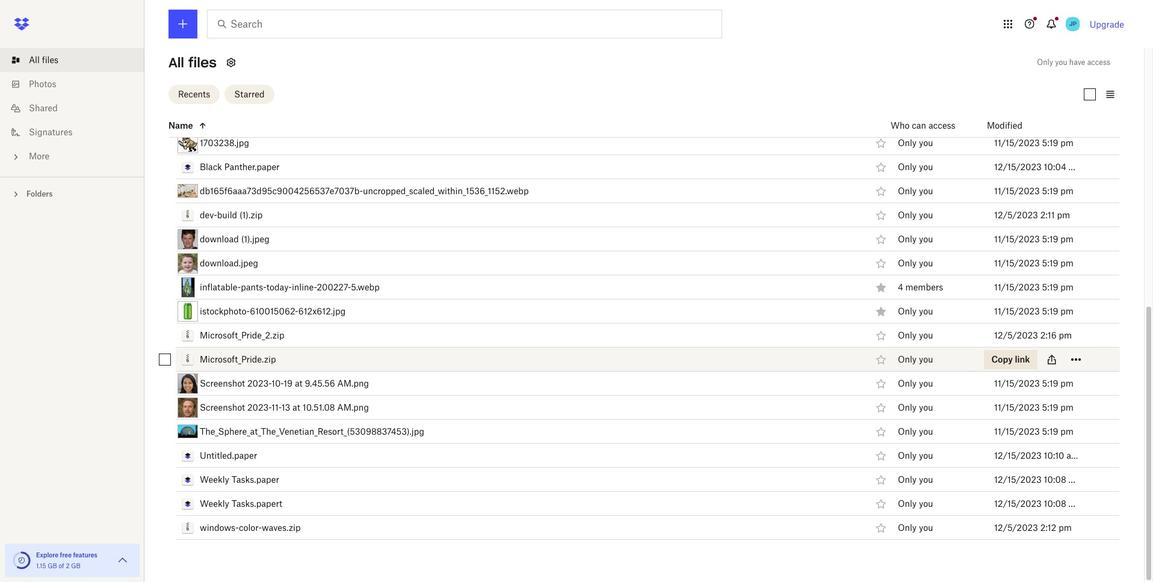Task type: locate. For each thing, give the bounding box(es) containing it.
name inflatable-pants-today-inline-200227-5.webp, modified 11/15/2023 5:19 pm, element
[[149, 276, 1120, 300]]

all files up photos
[[29, 55, 58, 65]]

only for download (1).jpeg
[[898, 234, 917, 244]]

1 weekly from the top
[[200, 475, 229, 485]]

10:10
[[1044, 450, 1064, 461]]

am.png for screenshot 2023-11-13 at 10.51.08 am.png
[[337, 402, 369, 413]]

0 horizontal spatial files
[[42, 55, 58, 65]]

only you button for the_sphere_at_the_venetian_resort_(53098837453).jpg
[[898, 426, 933, 439]]

pm for microsoft_pride_2.zip
[[1059, 330, 1072, 340]]

only inside name download.jpeg, modified 11/15/2023 5:19 pm, element
[[898, 258, 917, 268]]

only for windows-color-waves.zip
[[898, 523, 917, 533]]

gb
[[48, 563, 57, 570], [71, 563, 80, 570]]

11 only you button from the top
[[898, 377, 933, 391]]

12/15/2023 left 10:04 on the top
[[994, 162, 1042, 172]]

you for 1703238.jpg
[[919, 138, 933, 148]]

☑️ james's to-dos.paper
[[200, 65, 296, 76]]

table
[[149, 0, 1120, 540]]

5 11/15/2023 5:19 pm from the top
[[994, 258, 1074, 268]]

who can access
[[891, 120, 955, 130]]

5 5:19 from the top
[[1042, 258, 1058, 268]]

am for panther.paper
[[1068, 162, 1081, 172]]

12/15/2023 10:08 am
[[994, 475, 1081, 485], [994, 499, 1081, 509]]

name screenshot 2023-11-13 at 10.51.08 am.png, modified 11/15/2023 5:19 pm, element
[[149, 396, 1120, 420]]

access right can
[[928, 120, 955, 130]]

1 only you button from the top
[[898, 113, 933, 126]]

weekly tasks.papert link
[[200, 497, 282, 511]]

4 11/15/2023 from the top
[[994, 234, 1040, 244]]

istockphoto-610015062-612x612.jpg link
[[200, 304, 346, 319]]

upgrade
[[1090, 19, 1124, 29]]

4 5:19 from the top
[[1042, 234, 1058, 244]]

pm inside 'element'
[[1061, 282, 1074, 292]]

1 screenshot from the top
[[200, 378, 245, 388]]

you inside name 4570_university_ave____pierre_galant_1.0.jpg, modified 11/15/2023 5:19 pm, element
[[919, 114, 933, 124]]

gb right the 2
[[71, 563, 80, 570]]

9 11/15/2023 from the top
[[994, 402, 1040, 413]]

only inside name windows-color-waves.zip, modified 12/5/2023 2:12 pm, element
[[898, 523, 917, 533]]

7 11/15/2023 5:19 pm from the top
[[994, 306, 1074, 316]]

at right 19
[[295, 378, 303, 388]]

11/15/2023 5:19 pm for screenshot 2023-11-13 at 10.51.08 am.png
[[994, 402, 1074, 413]]

9 11/15/2023 5:19 pm from the top
[[994, 402, 1074, 413]]

1 am.png from the top
[[337, 378, 369, 388]]

name
[[168, 120, 193, 130]]

6 11/15/2023 5:19 pm from the top
[[994, 282, 1074, 292]]

upgrade link
[[1090, 19, 1124, 29]]

200227-
[[317, 282, 351, 292]]

1 vertical spatial 12/15/2023 10:08 am
[[994, 499, 1081, 509]]

2 10:08 from the top
[[1044, 499, 1066, 509]]

/download (1).jpeg image
[[178, 229, 198, 249]]

15 only you from the top
[[898, 475, 933, 485]]

name ☑️ james's to-dos.paper, modified 12/15/2023 10:06 am, element
[[176, 59, 1120, 83]]

am.png right 9.45.56
[[337, 378, 369, 388]]

only you button inside name download (1).jpeg, modified 11/15/2023 5:19 pm, element
[[898, 233, 933, 246]]

you inside name screenshot 2023-10-19 at 9.45.56 am.png, modified 11/15/2023 5:19 pm, element
[[919, 379, 933, 389]]

add to starred image inside name black panther.paper, modified 12/15/2023 10:04 am, element
[[874, 160, 888, 174]]

name dev-build (1).zip, modified 12/5/2023 2:11 pm, element
[[149, 203, 1120, 227]]

only you button inside name the_sphere_at_the_venetian_resort_(53098837453).jpg, modified 11/15/2023 5:19 pm, element
[[898, 426, 933, 439]]

at right '13'
[[293, 402, 300, 413]]

1 5:19 from the top
[[1042, 113, 1058, 124]]

2 screenshot from the top
[[200, 402, 245, 413]]

you for black panther.paper
[[919, 162, 933, 172]]

11/15/2023 5:19 pm
[[994, 113, 1074, 124], [994, 138, 1074, 148], [994, 186, 1074, 196], [994, 234, 1074, 244], [994, 258, 1074, 268], [994, 282, 1074, 292], [994, 306, 1074, 316], [994, 378, 1074, 388], [994, 402, 1074, 413], [994, 426, 1074, 437]]

10:08 down 10:10
[[1044, 475, 1066, 485]]

5:19 inside name download (1).jpeg, modified 11/15/2023 5:19 pm, element
[[1042, 234, 1058, 244]]

12/15/2023
[[994, 65, 1042, 76], [994, 162, 1042, 172], [994, 450, 1042, 461], [994, 475, 1042, 485], [994, 499, 1042, 509]]

build
[[217, 210, 237, 220]]

1 12/15/2023 10:08 am from the top
[[994, 475, 1081, 485]]

add to starred image for microsoft_pride_2.zip
[[874, 328, 888, 343]]

1 horizontal spatial all files
[[168, 54, 217, 71]]

2 add to starred image from the top
[[874, 208, 888, 222]]

only you inside name istockphoto-610015062-612x612.jpg, modified 11/15/2023 5:19 pm, element
[[898, 306, 933, 317]]

you for weekly tasks.papert
[[919, 499, 933, 509]]

12/15/2023 down 12/15/2023 10:10 am
[[994, 475, 1042, 485]]

only inside name db165f6aaa73d95c9004256537e7037b-uncropped_scaled_within_1536_1152.webp, modified 11/15/2023 5:19 pm, element
[[898, 186, 917, 196]]

all files inside 'link'
[[29, 55, 58, 65]]

10 only you from the top
[[898, 355, 933, 365]]

inflatable-pants-today-inline-200227-5.webp link
[[200, 280, 380, 295]]

only you inside "name microsoft_pride_2.zip, modified 12/5/2023 2:16 pm," element
[[898, 330, 933, 341]]

1 12/5/2023 from the top
[[994, 210, 1038, 220]]

only you button inside "name microsoft_pride_2.zip, modified 12/5/2023 2:16 pm," element
[[898, 329, 933, 343]]

you inside name 1703238.jpg, modified 11/15/2023 5:19 pm, element
[[919, 138, 933, 148]]

the_sphere_at_the_venetian_resort_(53098837453).jpg
[[200, 426, 424, 437]]

only you button inside name untitled.paper, modified 12/15/2023 10:10 am, element
[[898, 450, 933, 463]]

add to starred image inside name weekly tasks.papert, modified 12/15/2023 10:08 am, element
[[874, 497, 888, 511]]

0 horizontal spatial access
[[928, 120, 955, 130]]

12 only you button from the top
[[898, 401, 933, 415]]

only you for screenshot 2023-11-13 at 10.51.08 am.png
[[898, 403, 933, 413]]

only inside name dev-build (1).zip, modified 12/5/2023 2:11 pm, element
[[898, 210, 917, 220]]

only you button for dev-build (1).zip
[[898, 209, 933, 222]]

6 5:19 from the top
[[1042, 282, 1058, 292]]

only you button inside name screenshot 2023-10-19 at 9.45.56 am.png, modified 11/15/2023 5:19 pm, element
[[898, 377, 933, 391]]

11/15/2023 for 1703238.jpg
[[994, 138, 1040, 148]]

name 4570_university_ave____pierre_galant_1.0.jpg, modified 11/15/2023 5:19 pm, element
[[149, 107, 1120, 131]]

8 5:19 from the top
[[1042, 378, 1058, 388]]

name the_sphere_at_the_venetian_resort_(53098837453).jpg, modified 11/15/2023 5:19 pm, element
[[149, 420, 1120, 444]]

5:19 for inflatable-pants-today-inline-200227-5.webp
[[1042, 282, 1058, 292]]

photos link
[[10, 72, 144, 96]]

10 11/15/2023 from the top
[[994, 426, 1040, 437]]

only you button inside name 1703238.jpg, modified 11/15/2023 5:19 pm, element
[[898, 137, 933, 150]]

only you inside name weekly tasks.papert, modified 12/15/2023 10:08 am, element
[[898, 499, 933, 509]]

5:19 inside name inflatable-pants-today-inline-200227-5.webp, modified 11/15/2023 5:19 pm, 'element'
[[1042, 282, 1058, 292]]

1 vertical spatial am.png
[[337, 402, 369, 413]]

2 add to starred image from the top
[[874, 184, 888, 198]]

6 only you from the top
[[898, 234, 933, 244]]

copy link button
[[984, 350, 1037, 369]]

11/15/2023 5:19 pm for download.jpeg
[[994, 258, 1074, 268]]

17 only you from the top
[[898, 523, 933, 533]]

only you inside name 4570_university_ave____pierre_galant_1.0.jpg, modified 11/15/2023 5:19 pm, element
[[898, 114, 933, 124]]

0 vertical spatial 2023-
[[247, 378, 271, 388]]

12/5/2023 for 12/5/2023 2:16 pm
[[994, 330, 1038, 340]]

black panther.paper
[[200, 162, 280, 172]]

add to starred image inside name windows-color-waves.zip, modified 12/5/2023 2:12 pm, element
[[874, 521, 888, 535]]

only you inside the name screenshot 2023-11-13 at 10.51.08 am.png, modified 11/15/2023 5:19 pm, element
[[898, 403, 933, 413]]

2 11/15/2023 5:19 pm from the top
[[994, 138, 1074, 148]]

am right 10:06
[[1069, 65, 1081, 76]]

you inside name db165f6aaa73d95c9004256537e7037b-uncropped_scaled_within_1536_1152.webp, modified 11/15/2023 5:19 pm, element
[[919, 186, 933, 196]]

12/15/2023 10:08 am for tasks.paper
[[994, 475, 1081, 485]]

14 only you button from the top
[[898, 450, 933, 463]]

am right 10:04 on the top
[[1068, 162, 1081, 172]]

7 11/15/2023 from the top
[[994, 306, 1040, 316]]

at
[[295, 378, 303, 388], [293, 402, 300, 413]]

1 vertical spatial 2023-
[[247, 402, 271, 413]]

11/15/2023 for istockphoto-610015062-612x612.jpg
[[994, 306, 1040, 316]]

6 add to starred image from the top
[[874, 425, 888, 439]]

only for the_sphere_at_the_venetian_resort_(53098837453).jpg
[[898, 427, 917, 437]]

4 add to starred image from the top
[[874, 352, 888, 367]]

6 only you button from the top
[[898, 233, 933, 246]]

only you for black panther.paper
[[898, 162, 933, 172]]

windows-color-waves.zip
[[200, 523, 301, 533]]

12/5/2023 2:10 pm
[[994, 354, 1072, 364]]

1 vertical spatial uncropped_scaled_within_1536_1152.webp
[[363, 186, 529, 196]]

4 12/15/2023 from the top
[[994, 475, 1042, 485]]

1 horizontal spatial access
[[1087, 58, 1110, 67]]

only you button for screenshot 2023-11-13 at 10.51.08 am.png
[[898, 401, 933, 415]]

8 only you button from the top
[[898, 305, 933, 318]]

9 only you button from the top
[[898, 329, 933, 343]]

11 only you from the top
[[898, 379, 933, 389]]

8 11/15/2023 from the top
[[994, 378, 1040, 388]]

only you button inside name db165f6aaa73d95c9004256537e7037b-uncropped_scaled_within_1536_1152.webp, modified 11/15/2023 5:19 pm, element
[[898, 185, 933, 198]]

folder settings image
[[224, 55, 238, 70]]

only inside "name microsoft_pride_2.zip, modified 12/5/2023 2:16 pm," element
[[898, 330, 917, 341]]

3 only you button from the top
[[898, 161, 933, 174]]

all files list item
[[0, 48, 144, 72]]

add to starred image for (1).jpeg
[[874, 232, 888, 246]]

9 only you from the top
[[898, 330, 933, 341]]

name _ my paper doc.paper, modified 12/13/2023 11:07 am, element
[[176, 35, 1120, 59]]

you inside name istockphoto-610015062-612x612.jpg, modified 11/15/2023 5:19 pm, element
[[919, 306, 933, 317]]

only you for microsoft_pride_2.zip
[[898, 330, 933, 341]]

only you button for windows-color-waves.zip
[[898, 522, 933, 535]]

/db165f6aaa73d95c9004256537e7037b uncropped_scaled_within_1536_1152.webp image
[[178, 184, 198, 198]]

/screenshot 2023-10-19 at 9.45.56 am.png image
[[178, 373, 198, 394]]

explore
[[36, 552, 58, 559]]

0 horizontal spatial all files
[[29, 55, 58, 65]]

/download.jpeg image
[[178, 253, 198, 274]]

1.15
[[36, 563, 46, 570]]

only you for download (1).jpeg
[[898, 234, 933, 244]]

only you inside name dev-build (1).zip, modified 12/5/2023 2:11 pm, element
[[898, 210, 933, 220]]

only for black panther.paper
[[898, 162, 917, 172]]

10 11/15/2023 5:19 pm from the top
[[994, 426, 1074, 437]]

only inside name download (1).jpeg, modified 11/15/2023 5:19 pm, element
[[898, 234, 917, 244]]

add to starred image for db165f6aaa73d95c9004256537e7037b-uncropped_scaled_within_1536_1152.webp
[[874, 184, 888, 198]]

17 only you button from the top
[[898, 522, 933, 535]]

all up photos
[[29, 55, 40, 65]]

4 only you button from the top
[[898, 185, 933, 198]]

12/5/2023 2:12 pm
[[994, 523, 1072, 533]]

5:19 for download.jpeg
[[1042, 258, 1058, 268]]

11/15/2023
[[994, 113, 1040, 124], [994, 138, 1040, 148], [994, 186, 1040, 196], [994, 234, 1040, 244], [994, 258, 1040, 268], [994, 282, 1040, 292], [994, 306, 1040, 316], [994, 378, 1040, 388], [994, 402, 1040, 413], [994, 426, 1040, 437]]

1 10:08 from the top
[[1044, 475, 1066, 485]]

files left folder settings icon
[[188, 54, 217, 71]]

12/5/2023 inside name microsoft_pride.zip, modified 12/5/2023 2:10 pm, "element"
[[994, 354, 1038, 364]]

2023- left '13'
[[247, 402, 271, 413]]

only inside name screenshot 2023-10-19 at 9.45.56 am.png, modified 11/15/2023 5:19 pm, element
[[898, 379, 917, 389]]

16 only you button from the top
[[898, 498, 933, 511]]

only you for istockphoto-610015062-612x612.jpg
[[898, 306, 933, 317]]

1 vertical spatial screenshot
[[200, 402, 245, 413]]

11/15/2023 5:19 pm for screenshot 2023-10-19 at 9.45.56 am.png
[[994, 378, 1074, 388]]

52f9044b7e2655d26eb85c0b2abdc392-uncropped_scaled_within_1536_1152.webp link
[[200, 88, 531, 102]]

5:19 inside name screenshot 2023-10-19 at 9.45.56 am.png, modified 11/15/2023 5:19 pm, element
[[1042, 378, 1058, 388]]

only you button inside name istockphoto-610015062-612x612.jpg, modified 11/15/2023 5:19 pm, element
[[898, 305, 933, 318]]

name db165f6aaa73d95c9004256537e7037b-uncropped_scaled_within_1536_1152.webp, modified 11/15/2023 5:19 pm, element
[[149, 179, 1120, 203]]

pm for istockphoto-610015062-612x612.jpg
[[1061, 306, 1074, 316]]

weekly
[[200, 475, 229, 485], [200, 499, 229, 509]]

7 add to starred image from the top
[[874, 473, 888, 487]]

3 12/5/2023 from the top
[[994, 354, 1038, 364]]

you
[[1055, 58, 1067, 67], [919, 114, 933, 124], [919, 138, 933, 148], [919, 162, 933, 172], [919, 186, 933, 196], [919, 210, 933, 220], [919, 234, 933, 244], [919, 258, 933, 268], [919, 306, 933, 317], [919, 330, 933, 341], [919, 355, 933, 365], [919, 379, 933, 389], [919, 403, 933, 413], [919, 427, 933, 437], [919, 451, 933, 461], [919, 475, 933, 485], [919, 499, 933, 509], [919, 523, 933, 533]]

6 add to starred image from the top
[[874, 449, 888, 463]]

only you inside name the_sphere_at_the_venetian_resort_(53098837453).jpg, modified 11/15/2023 5:19 pm, element
[[898, 427, 933, 437]]

files up photos
[[42, 55, 58, 65]]

only you button inside name microsoft_pride.zip, modified 12/5/2023 2:10 pm, "element"
[[898, 353, 933, 367]]

1 add to starred image from the top
[[874, 136, 888, 150]]

1703238.jpg link
[[200, 136, 249, 150]]

10:08 up the 2:12
[[1044, 499, 1066, 509]]

you inside name black panther.paper, modified 12/15/2023 10:04 am, element
[[919, 162, 933, 172]]

only you inside name db165f6aaa73d95c9004256537e7037b-uncropped_scaled_within_1536_1152.webp, modified 11/15/2023 5:19 pm, element
[[898, 186, 933, 196]]

all inside 'link'
[[29, 55, 40, 65]]

2 weekly from the top
[[200, 499, 229, 509]]

only for weekly tasks.paper
[[898, 475, 917, 485]]

only you button inside name weekly tasks.papert, modified 12/15/2023 10:08 am, element
[[898, 498, 933, 511]]

name microsoft_pride.zip, modified 12/5/2023 2:10 pm, element
[[149, 348, 1120, 372]]

name screenshot 2023-10-19 at 9.45.56 am.png, modified 11/15/2023 5:19 pm, element
[[149, 372, 1120, 396]]

12/5/2023 inside name windows-color-waves.zip, modified 12/5/2023 2:12 pm, element
[[994, 523, 1038, 533]]

add to starred image inside name 1703238.jpg, modified 11/15/2023 5:19 pm, element
[[874, 136, 888, 150]]

12/5/2023 inside name dev-build (1).zip, modified 12/5/2023 2:11 pm, element
[[994, 210, 1038, 220]]

0 horizontal spatial all
[[29, 55, 40, 65]]

name weekly tasks.paper, modified 12/15/2023 10:08 am, element
[[149, 468, 1120, 492]]

0 vertical spatial 12/15/2023 10:08 am
[[994, 475, 1081, 485]]

5:19 inside name the_sphere_at_the_venetian_resort_(53098837453).jpg, modified 11/15/2023 5:19 pm, element
[[1042, 426, 1058, 437]]

10:08
[[1044, 475, 1066, 485], [1044, 499, 1066, 509]]

only you button for download (1).jpeg
[[898, 233, 933, 246]]

you inside name download (1).jpeg, modified 11/15/2023 5:19 pm, element
[[919, 234, 933, 244]]

5 only you from the top
[[898, 210, 933, 220]]

3 5:19 from the top
[[1042, 186, 1058, 196]]

recents button
[[168, 85, 220, 104]]

at for 10.51.08
[[293, 402, 300, 413]]

add to starred image for 1703238.jpg
[[874, 136, 888, 150]]

0 vertical spatial am.png
[[337, 378, 369, 388]]

only you for download.jpeg
[[898, 258, 933, 268]]

12/5/2023 inside "name microsoft_pride_2.zip, modified 12/5/2023 2:16 pm," element
[[994, 330, 1038, 340]]

weekly up the 'windows-'
[[200, 499, 229, 509]]

only you button inside the name screenshot 2023-11-13 at 10.51.08 am.png, modified 11/15/2023 5:19 pm, element
[[898, 401, 933, 415]]

3 only you from the top
[[898, 162, 933, 172]]

4 only you from the top
[[898, 186, 933, 196]]

add to starred image inside name microsoft_pride.zip, modified 12/5/2023 2:10 pm, "element"
[[874, 352, 888, 367]]

only inside name istockphoto-610015062-612x612.jpg, modified 11/15/2023 5:19 pm, element
[[898, 306, 917, 317]]

pm for inflatable-pants-today-inline-200227-5.webp
[[1061, 282, 1074, 292]]

only you inside name untitled.paper, modified 12/15/2023 10:10 am, element
[[898, 451, 933, 461]]

12/15/2023 10:08 am down 12/15/2023 10:10 am
[[994, 475, 1081, 485]]

uncropped_scaled_within_1536_1152.webp for db165f6aaa73d95c9004256537e7037b-
[[363, 186, 529, 196]]

all files up recents
[[168, 54, 217, 71]]

1 only you from the top
[[898, 114, 933, 124]]

only you button inside name download.jpeg, modified 11/15/2023 5:19 pm, element
[[898, 257, 933, 270]]

5:19 inside name db165f6aaa73d95c9004256537e7037b-uncropped_scaled_within_1536_1152.webp, modified 11/15/2023 5:19 pm, element
[[1042, 186, 1058, 196]]

only you button inside name windows-color-waves.zip, modified 12/5/2023 2:12 pm, element
[[898, 522, 933, 535]]

only for weekly tasks.papert
[[898, 499, 917, 509]]

db165f6aaa73d95c9004256537e7037b-uncropped_scaled_within_1536_1152.webp link
[[200, 184, 529, 198]]

/istockphoto 610015062 612x612.jpg image
[[178, 301, 198, 322]]

1 add to starred image from the top
[[874, 160, 888, 174]]

1 2023- from the top
[[247, 378, 271, 388]]

2023-
[[247, 378, 271, 388], [247, 402, 271, 413]]

5:19 inside the name screenshot 2023-11-13 at 10.51.08 am.png, modified 11/15/2023 5:19 pm, element
[[1042, 402, 1058, 413]]

1 horizontal spatial gb
[[71, 563, 80, 570]]

add to starred image
[[874, 160, 888, 174], [874, 208, 888, 222], [874, 232, 888, 246], [874, 256, 888, 270], [874, 376, 888, 391], [874, 449, 888, 463], [874, 473, 888, 487], [874, 497, 888, 511]]

12/15/2023 10:08 am up 12/5/2023 2:12 pm
[[994, 499, 1081, 509]]

3 11/15/2023 from the top
[[994, 186, 1040, 196]]

only you inside name download.jpeg, modified 11/15/2023 5:19 pm, element
[[898, 258, 933, 268]]

2 only you from the top
[[898, 138, 933, 148]]

color-
[[239, 523, 262, 533]]

0 horizontal spatial gb
[[48, 563, 57, 570]]

4 12/5/2023 from the top
[[994, 523, 1038, 533]]

add to starred image inside name db165f6aaa73d95c9004256537e7037b-uncropped_scaled_within_1536_1152.webp, modified 11/15/2023 5:19 pm, element
[[874, 184, 888, 198]]

you inside name weekly tasks.paper, modified 12/15/2023 10:08 am, element
[[919, 475, 933, 485]]

(1).zip
[[239, 210, 263, 220]]

only you button for download.jpeg
[[898, 257, 933, 270]]

am down 12/15/2023 10:10 am
[[1068, 475, 1081, 485]]

12/15/2023 left 10:06
[[994, 65, 1042, 76]]

0 vertical spatial weekly
[[200, 475, 229, 485]]

1703238.jpg
[[200, 138, 249, 148]]

5:19 for download (1).jpeg
[[1042, 234, 1058, 244]]

only you inside name microsoft_pride.zip, modified 12/5/2023 2:10 pm, "element"
[[898, 355, 933, 365]]

10.51.08
[[303, 402, 335, 413]]

only inside name black panther.paper, modified 12/15/2023 10:04 am, element
[[898, 162, 917, 172]]

explore free features 1.15 gb of 2 gb
[[36, 552, 97, 570]]

12/5/2023 2:11 pm
[[994, 210, 1070, 220]]

5 add to starred image from the top
[[874, 376, 888, 391]]

add to starred image for tasks.paper
[[874, 473, 888, 487]]

only for screenshot 2023-10-19 at 9.45.56 am.png
[[898, 379, 917, 389]]

1 vertical spatial weekly
[[200, 499, 229, 509]]

screenshot right /screenshot 2023-11-13 at 10.51.08 am.png image
[[200, 402, 245, 413]]

only
[[1037, 58, 1053, 67], [898, 114, 917, 124], [898, 138, 917, 148], [898, 162, 917, 172], [898, 186, 917, 196], [898, 210, 917, 220], [898, 234, 917, 244], [898, 258, 917, 268], [898, 306, 917, 317], [898, 330, 917, 341], [898, 355, 917, 365], [898, 379, 917, 389], [898, 403, 917, 413], [898, 427, 917, 437], [898, 451, 917, 461], [898, 475, 917, 485], [898, 499, 917, 509], [898, 523, 917, 533]]

6 11/15/2023 from the top
[[994, 282, 1040, 292]]

pm
[[1061, 113, 1074, 124], [1061, 138, 1074, 148], [1061, 186, 1074, 196], [1057, 210, 1070, 220], [1061, 234, 1074, 244], [1061, 258, 1074, 268], [1061, 282, 1074, 292], [1061, 306, 1074, 316], [1059, 330, 1072, 340], [1059, 354, 1072, 364], [1061, 378, 1074, 388], [1061, 402, 1074, 413], [1061, 426, 1074, 437], [1059, 523, 1072, 533]]

you inside name untitled.paper, modified 12/15/2023 10:10 am, element
[[919, 451, 933, 461]]

add to starred image inside name download (1).jpeg, modified 11/15/2023 5:19 pm, element
[[874, 232, 888, 246]]

3 11/15/2023 5:19 pm from the top
[[994, 186, 1074, 196]]

10:06
[[1044, 65, 1066, 76]]

0 vertical spatial 10:08
[[1044, 475, 1066, 485]]

of
[[59, 563, 64, 570]]

am right 10:10
[[1067, 450, 1079, 461]]

only inside the name screenshot 2023-11-13 at 10.51.08 am.png, modified 11/15/2023 5:19 pm, element
[[898, 403, 917, 413]]

0 vertical spatial at
[[295, 378, 303, 388]]

11/15/2023 5:19 pm for 1703238.jpg
[[994, 138, 1074, 148]]

only you button for weekly tasks.papert
[[898, 498, 933, 511]]

12/15/2023 10:04 am
[[994, 162, 1081, 172]]

1 vertical spatial at
[[293, 402, 300, 413]]

only for 1703238.jpg
[[898, 138, 917, 148]]

only you button for weekly tasks.paper
[[898, 474, 933, 487]]

3 12/15/2023 from the top
[[994, 450, 1042, 461]]

access right have
[[1087, 58, 1110, 67]]

uncropped_scaled_within_1536_1152.webp
[[365, 89, 531, 100], [363, 186, 529, 196]]

only you inside name black panther.paper, modified 12/15/2023 10:04 am, element
[[898, 162, 933, 172]]

7 only you from the top
[[898, 258, 933, 268]]

microsoft_pride_2.zip link
[[200, 328, 284, 343]]

untitled.paper
[[200, 450, 257, 461]]

5 11/15/2023 from the top
[[994, 258, 1040, 268]]

screenshot for screenshot 2023-11-13 at 10.51.08 am.png
[[200, 402, 245, 413]]

add to starred image inside name weekly tasks.paper, modified 12/15/2023 10:08 am, element
[[874, 473, 888, 487]]

8 only you from the top
[[898, 306, 933, 317]]

signatures
[[29, 127, 72, 137]]

7 add to starred image from the top
[[874, 521, 888, 535]]

1 vertical spatial access
[[928, 120, 955, 130]]

3 add to starred image from the top
[[874, 232, 888, 246]]

1 11/15/2023 from the top
[[994, 113, 1040, 124]]

8 add to starred image from the top
[[874, 497, 888, 511]]

Search in folder "Dropbox" text field
[[230, 17, 697, 31]]

add to starred image inside the name screenshot 2023-11-13 at 10.51.08 am.png, modified 11/15/2023 5:19 pm, element
[[874, 400, 888, 415]]

12/15/2023 for tasks.papert
[[994, 499, 1042, 509]]

11/15/2023 5:19 pm inside 'element'
[[994, 282, 1074, 292]]

10:08 for weekly tasks.papert
[[1044, 499, 1066, 509]]

2 12/15/2023 from the top
[[994, 162, 1042, 172]]

only you button for untitled.paper
[[898, 450, 933, 463]]

2 only you button from the top
[[898, 137, 933, 150]]

only you for weekly tasks.paper
[[898, 475, 933, 485]]

you inside name dev-build (1).zip, modified 12/5/2023 2:11 pm, element
[[919, 210, 933, 220]]

12 only you from the top
[[898, 403, 933, 413]]

(1).jpeg
[[241, 234, 269, 244]]

only you inside name weekly tasks.paper, modified 12/15/2023 10:08 am, element
[[898, 475, 933, 485]]

2 2023- from the top
[[247, 402, 271, 413]]

13 only you button from the top
[[898, 426, 933, 439]]

screenshot down microsoft_pride.zip link
[[200, 378, 245, 388]]

am.png right 10.51.08 at the left bottom of the page
[[337, 402, 369, 413]]

only you inside name download (1).jpeg, modified 11/15/2023 5:19 pm, element
[[898, 234, 933, 244]]

list
[[0, 41, 144, 177]]

5:19 inside name download.jpeg, modified 11/15/2023 5:19 pm, element
[[1042, 258, 1058, 268]]

name weekly tasks.papert, modified 12/15/2023 10:08 am, element
[[149, 492, 1120, 516]]

14 only you from the top
[[898, 451, 933, 461]]

pm for screenshot 2023-10-19 at 9.45.56 am.png
[[1061, 378, 1074, 388]]

waves.zip
[[262, 523, 301, 533]]

name download (1).jpeg, modified 11/15/2023 5:19 pm, element
[[149, 227, 1120, 252]]

weekly down "untitled.paper" link
[[200, 475, 229, 485]]

2 am.png from the top
[[337, 402, 369, 413]]

folders button
[[0, 185, 144, 203]]

11/15/2023 for db165f6aaa73d95c9004256537e7037b-uncropped_scaled_within_1536_1152.webp
[[994, 186, 1040, 196]]

weekly for weekly tasks.papert
[[200, 499, 229, 509]]

12/5/2023
[[994, 210, 1038, 220], [994, 330, 1038, 340], [994, 354, 1038, 364], [994, 523, 1038, 533]]

10 5:19 from the top
[[1042, 426, 1058, 437]]

only inside name weekly tasks.papert, modified 12/15/2023 10:08 am, element
[[898, 499, 917, 509]]

you for screenshot 2023-11-13 at 10.51.08 am.png
[[919, 403, 933, 413]]

gb left of
[[48, 563, 57, 570]]

only you inside name windows-color-waves.zip, modified 12/5/2023 2:12 pm, element
[[898, 523, 933, 533]]

you inside name microsoft_pride.zip, modified 12/5/2023 2:10 pm, "element"
[[919, 355, 933, 365]]

am.png
[[337, 378, 369, 388], [337, 402, 369, 413]]

2 12/15/2023 10:08 am from the top
[[994, 499, 1081, 509]]

all left ☑️
[[168, 54, 184, 71]]

only inside name untitled.paper, modified 12/15/2023 10:10 am, element
[[898, 451, 917, 461]]

13 only you from the top
[[898, 427, 933, 437]]

name 1703238.jpg, modified 11/15/2023 5:19 pm, element
[[149, 131, 1120, 155]]

5:19 for istockphoto-610015062-612x612.jpg
[[1042, 306, 1058, 316]]

12/5/2023 for 12/5/2023 2:12 pm
[[994, 523, 1038, 533]]

☑️ james's to-dos.paper link
[[200, 63, 296, 78]]

only you button for microsoft_pride_2.zip
[[898, 329, 933, 343]]

only you inside name screenshot 2023-10-19 at 9.45.56 am.png, modified 11/15/2023 5:19 pm, element
[[898, 379, 933, 389]]

0 vertical spatial uncropped_scaled_within_1536_1152.webp
[[365, 89, 531, 100]]

12/15/2023 up 12/5/2023 2:12 pm
[[994, 499, 1042, 509]]

8 11/15/2023 5:19 pm from the top
[[994, 378, 1074, 388]]

7 5:19 from the top
[[1042, 306, 1058, 316]]

only inside name 1703238.jpg, modified 11/15/2023 5:19 pm, element
[[898, 138, 917, 148]]

11/15/2023 inside 'element'
[[994, 282, 1040, 292]]

inflatable-pants-today-inline-200227-5.webp
[[200, 282, 380, 292]]

you inside the name screenshot 2023-11-13 at 10.51.08 am.png, modified 11/15/2023 5:19 pm, element
[[919, 403, 933, 413]]

5:19
[[1042, 113, 1058, 124], [1042, 138, 1058, 148], [1042, 186, 1058, 196], [1042, 234, 1058, 244], [1042, 258, 1058, 268], [1042, 282, 1058, 292], [1042, 306, 1058, 316], [1042, 378, 1058, 388], [1042, 402, 1058, 413], [1042, 426, 1058, 437]]

2 11/15/2023 from the top
[[994, 138, 1040, 148]]

you inside name download.jpeg, modified 11/15/2023 5:19 pm, element
[[919, 258, 933, 268]]

all
[[168, 54, 184, 71], [29, 55, 40, 65]]

5 add to starred image from the top
[[874, 400, 888, 415]]

add to starred image inside name dev-build (1).zip, modified 12/5/2023 2:11 pm, element
[[874, 208, 888, 222]]

only you button inside name black panther.paper, modified 12/15/2023 10:04 am, element
[[898, 161, 933, 174]]

pm inside "element"
[[1059, 354, 1072, 364]]

16 only you from the top
[[898, 499, 933, 509]]

2 5:19 from the top
[[1042, 138, 1058, 148]]

add to starred image inside "name microsoft_pride_2.zip, modified 12/5/2023 2:16 pm," element
[[874, 328, 888, 343]]

5:19 inside name 1703238.jpg, modified 11/15/2023 5:19 pm, element
[[1042, 138, 1058, 148]]

3 add to starred image from the top
[[874, 328, 888, 343]]

only inside name weekly tasks.paper, modified 12/15/2023 10:08 am, element
[[898, 475, 917, 485]]

/inflatable pants today inline 200227 5.webp image
[[181, 277, 195, 298]]

10 only you button from the top
[[898, 353, 933, 367]]

access inside table
[[928, 120, 955, 130]]

add to starred image
[[874, 136, 888, 150], [874, 184, 888, 198], [874, 328, 888, 343], [874, 352, 888, 367], [874, 400, 888, 415], [874, 425, 888, 439], [874, 521, 888, 535]]

9 5:19 from the top
[[1042, 402, 1058, 413]]

2 12/5/2023 from the top
[[994, 330, 1038, 340]]

only inside name microsoft_pride.zip, modified 12/5/2023 2:10 pm, "element"
[[898, 355, 917, 365]]

15 only you button from the top
[[898, 474, 933, 487]]

only you button inside name dev-build (1).zip, modified 12/5/2023 2:11 pm, element
[[898, 209, 933, 222]]

istockphoto-610015062-612x612.jpg
[[200, 306, 346, 316]]

pm for 1703238.jpg
[[1061, 138, 1074, 148]]

7 only you button from the top
[[898, 257, 933, 270]]

2023- left 19
[[247, 378, 271, 388]]

only you button inside name weekly tasks.paper, modified 12/15/2023 10:08 am, element
[[898, 474, 933, 487]]

1 vertical spatial 10:08
[[1044, 499, 1066, 509]]

12/15/2023 left 10:10
[[994, 450, 1042, 461]]

only you button for db165f6aaa73d95c9004256537e7037b-uncropped_scaled_within_1536_1152.webp
[[898, 185, 933, 198]]

you inside name windows-color-waves.zip, modified 12/5/2023 2:12 pm, element
[[919, 523, 933, 533]]

4 11/15/2023 5:19 pm from the top
[[994, 234, 1074, 244]]

am
[[1069, 65, 1081, 76], [1068, 162, 1081, 172], [1067, 450, 1079, 461], [1068, 475, 1081, 485], [1068, 499, 1081, 509]]

add to starred image inside name screenshot 2023-10-19 at 9.45.56 am.png, modified 11/15/2023 5:19 pm, element
[[874, 376, 888, 391]]

only you inside name 1703238.jpg, modified 11/15/2023 5:19 pm, element
[[898, 138, 933, 148]]

4 add to starred image from the top
[[874, 256, 888, 270]]

5:19 inside name istockphoto-610015062-612x612.jpg, modified 11/15/2023 5:19 pm, element
[[1042, 306, 1058, 316]]

name 52f9044b7e2655d26eb85c0b2abdc392-uncropped_scaled_within_1536_1152.webp, modified 11/15/2023 5:19 pm, element
[[176, 83, 1120, 107]]

am up 12/5/2023 2:12 pm
[[1068, 499, 1081, 509]]

0 vertical spatial screenshot
[[200, 378, 245, 388]]



Task type: describe. For each thing, give the bounding box(es) containing it.
add to starred image for panther.paper
[[874, 160, 888, 174]]

download.jpeg
[[200, 258, 258, 268]]

screenshot 2023-11-13 at 10.51.08 am.png
[[200, 402, 369, 413]]

4 members
[[898, 282, 943, 293]]

pm for microsoft_pride.zip
[[1059, 354, 1072, 364]]

db165f6aaa73d95c9004256537e7037b-uncropped_scaled_within_1536_1152.webp
[[200, 186, 529, 196]]

you for istockphoto-610015062-612x612.jpg
[[919, 306, 933, 317]]

all files link
[[10, 48, 144, 72]]

only you for untitled.paper
[[898, 451, 933, 461]]

2:10
[[1040, 354, 1057, 364]]

612x612.jpg
[[298, 306, 346, 316]]

pants-
[[241, 282, 266, 292]]

you for microsoft_pride_2.zip
[[919, 330, 933, 341]]

dev-build (1).zip link
[[200, 208, 263, 222]]

add to starred image for microsoft_pride.zip
[[874, 352, 888, 367]]

add to starred image for build
[[874, 208, 888, 222]]

12/15/2023 10:06 am
[[994, 65, 1081, 76]]

uncropped_scaled_within_1536_1152.webp for 52f9044b7e2655d26eb85c0b2abdc392-
[[365, 89, 531, 100]]

10:08 for weekly tasks.paper
[[1044, 475, 1066, 485]]

signatures link
[[10, 120, 144, 144]]

12/5/2023 for 12/5/2023 2:10 pm
[[994, 354, 1038, 364]]

shared link
[[10, 96, 144, 120]]

download.jpeg link
[[200, 256, 258, 270]]

add to starred image for screenshot 2023-11-13 at 10.51.08 am.png
[[874, 400, 888, 415]]

11-
[[271, 402, 281, 413]]

pm for download.jpeg
[[1061, 258, 1074, 268]]

1 horizontal spatial files
[[188, 54, 217, 71]]

members
[[905, 282, 943, 293]]

pm for windows-color-waves.zip
[[1059, 523, 1072, 533]]

5:19 for the_sphere_at_the_venetian_resort_(53098837453).jpg
[[1042, 426, 1058, 437]]

features
[[73, 552, 97, 559]]

can
[[912, 120, 926, 130]]

add to starred image for 2023-
[[874, 376, 888, 391]]

dos.paper
[[257, 65, 296, 76]]

you for download (1).jpeg
[[919, 234, 933, 244]]

modified
[[987, 120, 1022, 130]]

you for the_sphere_at_the_venetian_resort_(53098837453).jpg
[[919, 427, 933, 437]]

1 gb from the left
[[48, 563, 57, 570]]

52f9044b7e2655d26eb85c0b2abdc392-uncropped_scaled_within_1536_1152.webp
[[200, 89, 531, 100]]

table containing ☑️ james's to-dos.paper
[[149, 0, 1120, 540]]

screenshot 2023-10-19 at 9.45.56 am.png link
[[200, 376, 369, 391]]

jp button
[[1063, 14, 1082, 34]]

black panther.paper link
[[200, 160, 280, 174]]

jp
[[1069, 20, 1077, 28]]

12/15/2023 for panther.paper
[[994, 162, 1042, 172]]

who
[[891, 120, 910, 130]]

4
[[898, 282, 903, 293]]

download (1).jpeg
[[200, 234, 269, 244]]

weekly for weekly tasks.paper
[[200, 475, 229, 485]]

panther.paper
[[224, 162, 280, 172]]

only you button inside name 4570_university_ave____pierre_galant_1.0.jpg, modified 11/15/2023 5:19 pm, element
[[898, 113, 933, 126]]

11/15/2023 for inflatable-pants-today-inline-200227-5.webp
[[994, 282, 1040, 292]]

1 12/15/2023 from the top
[[994, 65, 1042, 76]]

remove from starred image
[[874, 304, 888, 319]]

12/15/2023 10:08 am for tasks.papert
[[994, 499, 1081, 509]]

weekly tasks.paper link
[[200, 473, 279, 487]]

1 horizontal spatial all
[[168, 54, 184, 71]]

5.webp
[[351, 282, 380, 292]]

/1703238.jpg image
[[178, 133, 198, 153]]

/52f9044b7e2655d26eb85c0b2abdc392 uncropped_scaled_within_1536_1152.webp image
[[178, 88, 198, 102]]

dev-build (1).zip
[[200, 210, 263, 220]]

copy link
[[991, 354, 1030, 364]]

only for istockphoto-610015062-612x612.jpg
[[898, 306, 917, 317]]

12/5/2023 2:16 pm
[[994, 330, 1072, 340]]

photos
[[29, 79, 56, 89]]

download (1).jpeg link
[[200, 232, 269, 246]]

more
[[29, 151, 49, 161]]

only for dev-build (1).zip
[[898, 210, 917, 220]]

only you for windows-color-waves.zip
[[898, 523, 933, 533]]

starred button
[[225, 85, 274, 104]]

files inside 'link'
[[42, 55, 58, 65]]

5:19 for 1703238.jpg
[[1042, 138, 1058, 148]]

add to starred image inside name download.jpeg, modified 11/15/2023 5:19 pm, element
[[874, 256, 888, 270]]

weekly tasks.paper
[[200, 475, 279, 485]]

windows-color-waves.zip link
[[200, 521, 301, 535]]

dev-
[[200, 210, 217, 220]]

you for db165f6aaa73d95c9004256537e7037b-uncropped_scaled_within_1536_1152.webp
[[919, 186, 933, 196]]

only for download.jpeg
[[898, 258, 917, 268]]

untitled.paper link
[[200, 449, 257, 463]]

name istockphoto-610015062-612x612.jpg, modified 11/15/2023 5:19 pm, element
[[149, 300, 1120, 324]]

11/15/2023 5:19 pm for inflatable-pants-today-inline-200227-5.webp
[[994, 282, 1074, 292]]

/4570_university_ave____pierre_galant_1.0.jpg image
[[178, 112, 198, 126]]

only you for dev-build (1).zip
[[898, 210, 933, 220]]

only you for microsoft_pride.zip
[[898, 355, 933, 365]]

today-
[[266, 282, 292, 292]]

only you button for istockphoto-610015062-612x612.jpg
[[898, 305, 933, 318]]

name windows-color-waves.zip, modified 12/5/2023 2:12 pm, element
[[149, 516, 1120, 540]]

shared
[[29, 103, 58, 113]]

19
[[284, 378, 293, 388]]

610015062-
[[250, 306, 298, 316]]

only inside name 4570_university_ave____pierre_galant_1.0.jpg, modified 11/15/2023 5:19 pm, element
[[898, 114, 917, 124]]

pm for download (1).jpeg
[[1061, 234, 1074, 244]]

istockphoto-
[[200, 306, 250, 316]]

you for untitled.paper
[[919, 451, 933, 461]]

13
[[281, 402, 290, 413]]

5:19 for screenshot 2023-11-13 at 10.51.08 am.png
[[1042, 402, 1058, 413]]

2:12
[[1040, 523, 1056, 533]]

11/15/2023 5:19 pm for download (1).jpeg
[[994, 234, 1074, 244]]

only you button for screenshot 2023-10-19 at 9.45.56 am.png
[[898, 377, 933, 391]]

only you button for microsoft_pride.zip
[[898, 353, 933, 367]]

pm for screenshot 2023-11-13 at 10.51.08 am.png
[[1061, 402, 1074, 413]]

11/15/2023 5:19 pm for db165f6aaa73d95c9004256537e7037b-uncropped_scaled_within_1536_1152.webp
[[994, 186, 1074, 196]]

inflatable-
[[200, 282, 241, 292]]

/screenshot 2023-11-13 at 10.51.08 am.png image
[[178, 397, 198, 418]]

pm for the_sphere_at_the_venetian_resort_(53098837453).jpg
[[1061, 426, 1074, 437]]

12/5/2023 for 12/5/2023 2:11 pm
[[994, 210, 1038, 220]]

list containing all files
[[0, 41, 144, 177]]

microsoft_pride.zip
[[200, 354, 276, 364]]

you for weekly tasks.paper
[[919, 475, 933, 485]]

you for download.jpeg
[[919, 258, 933, 268]]

microsoft_pride_2.zip
[[200, 330, 284, 340]]

tasks.papert
[[232, 499, 282, 509]]

11/15/2023 for download.jpeg
[[994, 258, 1040, 268]]

11/15/2023 5:19 pm for istockphoto-610015062-612x612.jpg
[[994, 306, 1074, 316]]

12/15/2023 10:10 am
[[994, 450, 1079, 461]]

only you button for black panther.paper
[[898, 161, 933, 174]]

only for untitled.paper
[[898, 451, 917, 461]]

black
[[200, 162, 222, 172]]

☑️
[[200, 65, 211, 76]]

have
[[1069, 58, 1085, 67]]

folders
[[26, 190, 53, 199]]

screenshot for screenshot 2023-10-19 at 9.45.56 am.png
[[200, 378, 245, 388]]

only you for 1703238.jpg
[[898, 138, 933, 148]]

only for microsoft_pride_2.zip
[[898, 330, 917, 341]]

2 gb from the left
[[71, 563, 80, 570]]

modified button
[[987, 118, 1054, 133]]

quota usage element
[[12, 551, 31, 570]]

11/15/2023 for screenshot 2023-10-19 at 9.45.56 am.png
[[994, 378, 1040, 388]]

dropbox image
[[10, 12, 34, 36]]

11/15/2023 for screenshot 2023-11-13 at 10.51.08 am.png
[[994, 402, 1040, 413]]

only you for screenshot 2023-10-19 at 9.45.56 am.png
[[898, 379, 933, 389]]

5:19 for screenshot 2023-10-19 at 9.45.56 am.png
[[1042, 378, 1058, 388]]

name untitled.paper, modified 12/15/2023 10:10 am, element
[[149, 444, 1120, 468]]

name button
[[168, 118, 861, 133]]

2
[[66, 563, 70, 570]]

11/15/2023 for download (1).jpeg
[[994, 234, 1040, 244]]

5:19 inside name 4570_university_ave____pierre_galant_1.0.jpg, modified 11/15/2023 5:19 pm, element
[[1042, 113, 1058, 124]]

only for microsoft_pride.zip
[[898, 355, 917, 365]]

2:11
[[1040, 210, 1055, 220]]

1 11/15/2023 5:19 pm from the top
[[994, 113, 1074, 124]]

/the_sphere_at_the_venetian_resort_(53098837453).jpg image
[[178, 425, 198, 439]]

only you for db165f6aaa73d95c9004256537e7037b-uncropped_scaled_within_1536_1152.webp
[[898, 186, 933, 196]]

am for tasks.paper
[[1068, 475, 1081, 485]]

free
[[60, 552, 72, 559]]

windows-
[[200, 523, 239, 533]]

to-
[[246, 65, 257, 76]]

microsoft_pride.zip link
[[200, 352, 276, 367]]

you for dev-build (1).zip
[[919, 210, 933, 220]]

weekly tasks.papert
[[200, 499, 282, 509]]

only you have access
[[1037, 58, 1110, 67]]

only for db165f6aaa73d95c9004256537e7037b-uncropped_scaled_within_1536_1152.webp
[[898, 186, 917, 196]]

add to starred image inside name untitled.paper, modified 12/15/2023 10:10 am, element
[[874, 449, 888, 463]]

0 vertical spatial access
[[1087, 58, 1110, 67]]

remove from starred image
[[874, 280, 888, 295]]

pm for db165f6aaa73d95c9004256537e7037b-uncropped_scaled_within_1536_1152.webp
[[1061, 186, 1074, 196]]

9.45.56
[[305, 378, 335, 388]]

am for tasks.papert
[[1068, 499, 1081, 509]]

52f9044b7e2655d26eb85c0b2abdc392-
[[200, 89, 365, 100]]

name black panther.paper, modified 12/15/2023 10:04 am, element
[[149, 155, 1120, 179]]

screenshot 2023-11-13 at 10.51.08 am.png link
[[200, 400, 369, 415]]

you for microsoft_pride.zip
[[919, 355, 933, 365]]

name download.jpeg, modified 11/15/2023 5:19 pm, element
[[149, 252, 1120, 276]]

name microsoft_pride_2.zip, modified 12/5/2023 2:16 pm, element
[[149, 324, 1120, 348]]

copy
[[991, 354, 1013, 364]]

2:16
[[1040, 330, 1057, 340]]

you for screenshot 2023-10-19 at 9.45.56 am.png
[[919, 379, 933, 389]]

11/15/2023 5:19 pm for the_sphere_at_the_venetian_resort_(53098837453).jpg
[[994, 426, 1074, 437]]

download
[[200, 234, 239, 244]]

12/15/2023 for tasks.paper
[[994, 475, 1042, 485]]

screenshot 2023-10-19 at 9.45.56 am.png
[[200, 378, 369, 388]]

add to starred image for the_sphere_at_the_venetian_resort_(53098837453).jpg
[[874, 425, 888, 439]]

2023- for 11-
[[247, 402, 271, 413]]

link
[[1015, 354, 1030, 364]]

more image
[[10, 151, 22, 163]]

4570_university_ave____pierre_galant_1.0.jpg
[[200, 113, 376, 124]]

4570_university_ave____pierre_galant_1.0.jpg link
[[200, 112, 376, 126]]



Task type: vqa. For each thing, say whether or not it's contained in the screenshot.
the folder associated with In folder
no



